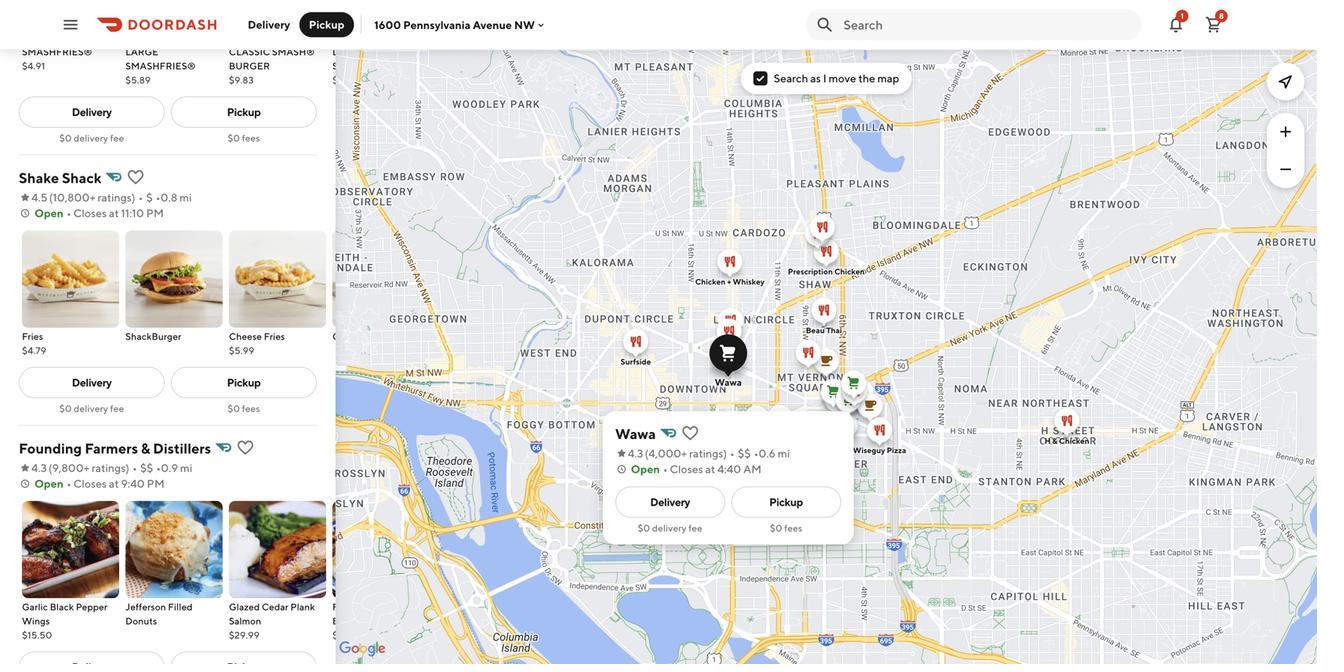 Task type: locate. For each thing, give the bounding box(es) containing it.
• up 4:40
[[731, 447, 735, 460]]

click to add this store to your saved list image up • $ • 0.8 mi
[[126, 168, 145, 187]]

fee for bottom pickup link
[[689, 523, 703, 534]]

0 vertical spatial ratings
[[98, 191, 132, 204]]

0 horizontal spatial burger
[[229, 60, 270, 71]]

$0 down 0.6 at the right bottom of the page
[[770, 523, 783, 534]]

average rating of 4.3 out of 5 element
[[616, 446, 644, 462], [19, 460, 47, 476]]

click to add this store to your saved list image right distillers
[[236, 438, 255, 457]]

0.9
[[161, 462, 178, 475]]

( right "4.5" at the top of the page
[[49, 191, 53, 204]]

$0 fees down $5.99
[[228, 403, 260, 414]]

donuts
[[126, 616, 157, 627]]

0 vertical spatial fee
[[110, 133, 124, 144]]

• down 9,800+
[[67, 477, 71, 490]]

0 horizontal spatial fries
[[22, 331, 43, 342]]

at for founding farmers & distillers
[[109, 477, 119, 490]]

delivery link inside map region
[[616, 487, 725, 518]]

$
[[146, 191, 153, 204]]

1 burger from the left
[[229, 60, 270, 71]]

fee up ( 10,800+ ratings )
[[110, 133, 124, 144]]

• down 10,800+
[[67, 207, 71, 220]]

2 classic from the left
[[376, 46, 417, 57]]

burger up $9.83 at the top left
[[229, 60, 270, 71]]

pickup link down $9.83 at the top left
[[171, 96, 317, 128]]

$0 delivery fee up founding farmers & distillers
[[59, 403, 124, 414]]

founding up 9,800+
[[19, 440, 82, 457]]

0 horizontal spatial 4.3
[[31, 462, 47, 475]]

2 vertical spatial fees
[[785, 523, 803, 534]]

classic up $9.83 at the top left
[[229, 46, 270, 57]]

1 horizontal spatial $$
[[738, 447, 751, 460]]

fee for pickup link to the middle
[[110, 403, 124, 414]]

0 vertical spatial $0 fees
[[228, 133, 260, 144]]

at left 11:10
[[109, 207, 119, 220]]

2 horizontal spatial click to add this store to your saved list image
[[681, 424, 700, 443]]

0 vertical spatial closes
[[73, 207, 107, 220]]

classic down 1600
[[376, 46, 417, 57]]

) for founding farmers & distillers
[[126, 462, 129, 475]]

at left 4:40
[[706, 463, 716, 476]]

1 vertical spatial $0 delivery fee
[[59, 403, 124, 414]]

0 vertical spatial delivery link
[[19, 96, 165, 128]]

fries right cheese
[[264, 331, 285, 342]]

h
[[1045, 437, 1051, 446], [1045, 437, 1051, 446]]

1 horizontal spatial fries
[[264, 331, 285, 342]]

delivery up founding farmers & distillers
[[72, 376, 112, 389]]

fees
[[242, 133, 260, 144], [242, 403, 260, 414], [785, 523, 803, 534]]

closes for founding farmers & distillers
[[73, 477, 107, 490]]

founding farmers breakfast $14.99
[[333, 602, 411, 641]]

$$ up am
[[738, 447, 751, 460]]

pickup for pickup link to the middle
[[227, 376, 261, 389]]

2 vertical spatial ratings
[[92, 462, 126, 475]]

closes down ( 4,000+ ratings )
[[670, 463, 703, 476]]

4.3
[[628, 447, 644, 460], [31, 462, 47, 475]]

garlic black pepper wings image
[[22, 501, 119, 599]]

smashfries®
[[22, 46, 92, 57], [126, 60, 196, 71]]

1 vertical spatial (
[[645, 447, 649, 460]]

( up open • closes at 4:40 am
[[645, 447, 649, 460]]

shack
[[62, 169, 102, 186]]

pickup
[[309, 18, 345, 31], [227, 106, 261, 118], [227, 376, 261, 389], [770, 496, 803, 509]]

wawa
[[715, 377, 742, 388], [715, 377, 742, 388], [616, 426, 656, 443]]

delivery for pickup link to the middle delivery link
[[72, 376, 112, 389]]

jefferson filled donuts button
[[126, 501, 223, 628]]

0 vertical spatial 4.3
[[628, 447, 644, 460]]

fee up founding farmers & distillers
[[110, 403, 124, 414]]

founding inside founding farmers breakfast $14.99
[[333, 602, 374, 613]]

founding for founding farmers & distillers
[[19, 440, 82, 457]]

pickup link
[[171, 96, 317, 128], [171, 367, 317, 398], [732, 487, 841, 518]]

fees for bottom pickup link
[[785, 523, 803, 534]]

0 vertical spatial smash®
[[272, 46, 315, 57]]

delivery down open • closes at 4:40 am
[[651, 496, 690, 509]]

shackburger button
[[126, 231, 223, 344]]

open inside map region
[[631, 463, 660, 476]]

open
[[35, 207, 64, 220], [631, 463, 660, 476], [35, 477, 64, 490]]

closes down ( 10,800+ ratings )
[[73, 207, 107, 220]]

$0 delivery fee
[[59, 133, 124, 144], [59, 403, 124, 414], [638, 523, 703, 534]]

ratings for founding farmers & distillers
[[92, 462, 126, 475]]

fries inside cheese fries $5.99
[[264, 331, 285, 342]]

1 vertical spatial pm
[[147, 477, 165, 490]]

1 vertical spatial )
[[724, 447, 727, 460]]

h & chicken
[[1045, 437, 1090, 446], [1045, 437, 1090, 446]]

at inside map region
[[706, 463, 716, 476]]

1 horizontal spatial burger
[[377, 60, 418, 71]]

farmers up powered by google image
[[376, 602, 411, 613]]

glazed cedar plank salmon $29.99
[[229, 602, 315, 641]]

$$
[[738, 447, 751, 460], [140, 462, 153, 475]]

founding up the breakfast
[[333, 602, 374, 613]]

pm down • $$ • 0.9 mi
[[147, 477, 165, 490]]

burger
[[229, 60, 270, 71], [377, 60, 418, 71]]

4.3 left 9,800+
[[31, 462, 47, 475]]

1 vertical spatial fees
[[242, 403, 260, 414]]

( 4,000+ ratings )
[[645, 447, 727, 460]]

0 horizontal spatial farmers
[[85, 440, 138, 457]]

click to add this store to your saved list image
[[126, 168, 145, 187], [681, 424, 700, 443], [236, 438, 255, 457]]

2 vertical spatial $0 fees
[[770, 523, 803, 534]]

) up 4:40
[[724, 447, 727, 460]]

map region
[[293, 0, 1318, 664]]

0 vertical spatial founding
[[19, 440, 82, 457]]

chicken + whiskey
[[696, 277, 765, 286], [696, 277, 765, 286]]

farmers for breakfast
[[376, 602, 411, 613]]

open down 4,000+ on the bottom of the page
[[631, 463, 660, 476]]

mi right 0.6 at the right bottom of the page
[[778, 447, 790, 460]]

pickup down $5.99
[[227, 376, 261, 389]]

delivery for bottom pickup link
[[652, 523, 687, 534]]

1 vertical spatial 4.3
[[31, 462, 47, 475]]

$12.90
[[333, 75, 362, 86]]

fries
[[22, 331, 43, 342], [264, 331, 285, 342]]

) up 11:10
[[132, 191, 135, 204]]

1 vertical spatial smash®
[[333, 60, 375, 71]]

0 vertical spatial )
[[132, 191, 135, 204]]

mi
[[180, 191, 192, 204], [778, 447, 790, 460], [180, 462, 192, 475]]

smash® down double
[[333, 60, 375, 71]]

1 horizontal spatial )
[[132, 191, 135, 204]]

Store search: begin typing to search for stores available on DoorDash text field
[[844, 16, 1133, 33]]

average rating of 4.3 out of 5 element left 9,800+
[[19, 460, 47, 476]]

$0 fees inside map region
[[770, 523, 803, 534]]

( for founding farmers & distillers
[[48, 462, 52, 475]]

•
[[139, 191, 143, 204], [156, 191, 161, 204], [67, 207, 71, 220], [731, 447, 735, 460], [754, 447, 759, 460], [133, 462, 137, 475], [156, 462, 161, 475], [663, 463, 668, 476], [67, 477, 71, 490]]

1 horizontal spatial average rating of 4.3 out of 5 element
[[616, 446, 644, 462]]

2 vertical spatial fee
[[689, 523, 703, 534]]

$29.99
[[229, 630, 260, 641]]

1
[[1181, 11, 1184, 20]]

(
[[49, 191, 53, 204], [645, 447, 649, 460], [48, 462, 52, 475]]

open • closes at 9:40 pm
[[35, 477, 165, 490]]

0 vertical spatial smashfries®
[[22, 46, 92, 57]]

surfside
[[621, 357, 651, 366], [621, 357, 651, 366]]

1 horizontal spatial classic
[[376, 46, 417, 57]]

ratings for wawa
[[690, 447, 724, 460]]

1 horizontal spatial smash®
[[333, 60, 375, 71]]

8
[[1220, 11, 1225, 20]]

pickup down 0.6 at the right bottom of the page
[[770, 496, 803, 509]]

1 fries from the left
[[22, 331, 43, 342]]

delivery up shack
[[74, 133, 108, 144]]

0 vertical spatial mi
[[180, 191, 192, 204]]

fee inside map region
[[689, 523, 703, 534]]

wiseguy pizza
[[853, 446, 907, 455], [853, 446, 907, 455]]

smashfries® up $4.91
[[22, 46, 92, 57]]

whiskey
[[733, 277, 765, 286], [733, 277, 765, 286]]

0 vertical spatial delivery
[[74, 133, 108, 144]]

garlic
[[22, 602, 48, 613]]

farmers inside founding farmers breakfast $14.99
[[376, 602, 411, 613]]

0 horizontal spatial click to add this store to your saved list image
[[126, 168, 145, 187]]

average rating of 4.3 out of 5 element inside map region
[[616, 446, 644, 462]]

pickup down $9.83 at the top left
[[227, 106, 261, 118]]

prescription chicken
[[788, 267, 865, 276], [788, 267, 865, 276]]

ratings inside map region
[[690, 447, 724, 460]]

at left 9:40
[[109, 477, 119, 490]]

average rating of 4.5 out of 5 element
[[19, 190, 48, 206]]

prescription
[[788, 267, 833, 276], [788, 267, 833, 276]]

mi for founding farmers & distillers
[[180, 462, 192, 475]]

fries up $4.79
[[22, 331, 43, 342]]

1 vertical spatial pickup link
[[171, 367, 317, 398]]

0 vertical spatial open
[[35, 207, 64, 220]]

smash®
[[272, 46, 315, 57], [333, 60, 375, 71]]

0 vertical spatial $$
[[738, 447, 751, 460]]

farmers for &
[[85, 440, 138, 457]]

( for shake shack
[[49, 191, 53, 204]]

pm down '$' in the top left of the page
[[146, 207, 164, 220]]

pickup up double
[[309, 18, 345, 31]]

$9.83
[[229, 75, 254, 86]]

2 vertical spatial mi
[[180, 462, 192, 475]]

as
[[811, 72, 821, 85]]

zoom out image
[[1277, 160, 1296, 179]]

1 horizontal spatial farmers
[[376, 602, 411, 613]]

0 vertical spatial $0 delivery fee
[[59, 133, 124, 144]]

pm for farmers
[[147, 477, 165, 490]]

2 burger from the left
[[377, 60, 418, 71]]

2 vertical spatial delivery
[[652, 523, 687, 534]]

farmers
[[85, 440, 138, 457], [376, 602, 411, 613]]

0 horizontal spatial smash®
[[272, 46, 315, 57]]

pickup inside pickup button
[[309, 18, 345, 31]]

&
[[1053, 437, 1058, 446], [1053, 437, 1058, 446], [141, 440, 150, 457]]

shackburger image
[[126, 231, 223, 328]]

classic
[[229, 46, 270, 57], [376, 46, 417, 57]]

closes for shake shack
[[73, 207, 107, 220]]

1 vertical spatial delivery link
[[19, 367, 165, 398]]

delivery for the top pickup link's delivery link
[[72, 106, 112, 118]]

click to add this store to your saved list image up ( 4,000+ ratings )
[[681, 424, 700, 443]]

$0 fees down 0.6 at the right bottom of the page
[[770, 523, 803, 534]]

fries $4.79
[[22, 331, 46, 356]]

panera
[[733, 460, 759, 469], [733, 460, 759, 469]]

closes
[[73, 207, 107, 220], [670, 463, 703, 476], [73, 477, 107, 490]]

1 vertical spatial at
[[706, 463, 716, 476]]

delivery for the top pickup link
[[74, 133, 108, 144]]

$0 delivery fee for bottom pickup link
[[638, 523, 703, 534]]

) inside map region
[[724, 447, 727, 460]]

burger down 1600
[[377, 60, 418, 71]]

1 horizontal spatial founding
[[333, 602, 374, 613]]

open down "4.5" at the top of the page
[[35, 207, 64, 220]]

1 vertical spatial open
[[631, 463, 660, 476]]

$0 delivery fee up shack
[[59, 133, 124, 144]]

ratings up "open • closes at 11:10 pm"
[[98, 191, 132, 204]]

1 vertical spatial mi
[[778, 447, 790, 460]]

cheese
[[229, 331, 262, 342]]

filled
[[168, 602, 193, 613]]

ratings
[[98, 191, 132, 204], [690, 447, 724, 460], [92, 462, 126, 475]]

0 vertical spatial farmers
[[85, 440, 138, 457]]

pickup for the top pickup link
[[227, 106, 261, 118]]

$$ for founding farmers & distillers
[[140, 462, 153, 475]]

pickup link down am
[[732, 487, 841, 518]]

notification bell image
[[1167, 15, 1186, 34]]

wiseguy
[[853, 446, 886, 455], [853, 446, 886, 455]]

1600
[[374, 18, 401, 31]]

2 vertical spatial pickup link
[[732, 487, 841, 518]]

fees for the top pickup link
[[242, 133, 260, 144]]

$0 fees
[[228, 133, 260, 144], [228, 403, 260, 414], [770, 523, 803, 534]]

8 button
[[1199, 9, 1230, 40]]

9:40
[[121, 477, 145, 490]]

delivery link down $5.89
[[19, 96, 165, 128]]

( inside map region
[[645, 447, 649, 460]]

open for wawa
[[631, 463, 660, 476]]

2 horizontal spatial )
[[724, 447, 727, 460]]

0 vertical spatial fees
[[242, 133, 260, 144]]

wings
[[22, 616, 50, 627]]

fees inside map region
[[785, 523, 803, 534]]

delivery inside map region
[[652, 523, 687, 534]]

0 vertical spatial pickup link
[[171, 96, 317, 128]]

average rating of 4.3 out of 5 element for wawa
[[616, 446, 644, 462]]

delivery
[[74, 133, 108, 144], [74, 403, 108, 414], [652, 523, 687, 534]]

) for shake shack
[[132, 191, 135, 204]]

) up 9:40
[[126, 462, 129, 475]]

ratings up open • closes at 4:40 am
[[690, 447, 724, 460]]

mi right 0.8 at top left
[[180, 191, 192, 204]]

$0 fees for the top pickup link
[[228, 133, 260, 144]]

0 horizontal spatial founding
[[19, 440, 82, 457]]

1 horizontal spatial 4.3
[[628, 447, 644, 460]]

smash® inside the classic smash® burger $9.83
[[272, 46, 315, 57]]

2 vertical spatial )
[[126, 462, 129, 475]]

9,800+
[[52, 462, 89, 475]]

$0 fees down $9.83 at the top left
[[228, 133, 260, 144]]

closes inside map region
[[670, 463, 703, 476]]

$$ inside map region
[[738, 447, 751, 460]]

at
[[109, 207, 119, 220], [706, 463, 716, 476], [109, 477, 119, 490]]

founding
[[19, 440, 82, 457], [333, 602, 374, 613]]

0 horizontal spatial average rating of 4.3 out of 5 element
[[19, 460, 47, 476]]

mi for shake shack
[[180, 191, 192, 204]]

1 horizontal spatial click to add this store to your saved list image
[[236, 438, 255, 457]]

mi right 0.9
[[180, 462, 192, 475]]

$0 down $5.99
[[228, 403, 240, 414]]

1 vertical spatial delivery
[[74, 403, 108, 414]]

founding for founding farmers breakfast $14.99
[[333, 602, 374, 613]]

0 horizontal spatial smashfries®
[[22, 46, 92, 57]]

delivery down open • closes at 4:40 am
[[652, 523, 687, 534]]

$0 delivery fee down open • closes at 4:40 am
[[638, 523, 703, 534]]

delivery for delivery link inside map region
[[651, 496, 690, 509]]

( up open • closes at 9:40 pm
[[48, 462, 52, 475]]

4.3 left 4,000+ on the bottom of the page
[[628, 447, 644, 460]]

1 vertical spatial fee
[[110, 403, 124, 414]]

1600 pennsylvania avenue nw button
[[374, 18, 548, 31]]

ratings up open • closes at 9:40 pm
[[92, 462, 126, 475]]

delivery down smashfries® $4.91 at the top left of page
[[72, 106, 112, 118]]

2 vertical spatial closes
[[73, 477, 107, 490]]

2 vertical spatial at
[[109, 477, 119, 490]]

0 vertical spatial (
[[49, 191, 53, 204]]

pickup button
[[300, 12, 354, 37]]

• right '$' in the top left of the page
[[156, 191, 161, 204]]

2 fries from the left
[[264, 331, 285, 342]]

delivery link down open • closes at 4:40 am
[[616, 487, 725, 518]]

pickup link down $5.99
[[171, 367, 317, 398]]

fee
[[110, 133, 124, 144], [110, 403, 124, 414], [689, 523, 703, 534]]

pm
[[146, 207, 164, 220], [147, 477, 165, 490]]

fee down open • closes at 4:40 am
[[689, 523, 703, 534]]

1 vertical spatial ratings
[[690, 447, 724, 460]]

$0 down 4,000+ on the bottom of the page
[[638, 523, 650, 534]]

0 horizontal spatial classic
[[229, 46, 270, 57]]

$5.89
[[126, 75, 151, 86]]

ratings for shake shack
[[98, 191, 132, 204]]

$0 delivery fee inside map region
[[638, 523, 703, 534]]

$0 delivery fee for the top pickup link
[[59, 133, 124, 144]]

delivery link down $4.79
[[19, 367, 165, 398]]

cheese fries image
[[229, 231, 326, 328]]

burger inside the classic smash® burger $9.83
[[229, 60, 270, 71]]

1 vertical spatial closes
[[670, 463, 703, 476]]

$5.99
[[229, 345, 255, 356]]

delivery up the classic smash® burger $9.83
[[248, 18, 290, 31]]

• $$ • 0.6 mi
[[731, 447, 790, 460]]

delivery inside map region
[[651, 496, 690, 509]]

closes down ( 9,800+ ratings )
[[73, 477, 107, 490]]

smash® down delivery button
[[272, 46, 315, 57]]

$$ up 9:40
[[140, 462, 153, 475]]

pickup inside map region
[[770, 496, 803, 509]]

0 vertical spatial pm
[[146, 207, 164, 220]]

distillers
[[153, 440, 211, 457]]

1 vertical spatial $0 fees
[[228, 403, 260, 414]]

1 horizontal spatial smashfries®
[[126, 60, 196, 71]]

fees for pickup link to the middle
[[242, 403, 260, 414]]

2 vertical spatial open
[[35, 477, 64, 490]]

delivery button
[[238, 12, 300, 37]]

delivery up founding farmers & distillers
[[74, 403, 108, 414]]

search
[[774, 72, 809, 85]]

click to add this store to your saved list image inside map region
[[681, 424, 700, 443]]

2 vertical spatial delivery link
[[616, 487, 725, 518]]

0 horizontal spatial )
[[126, 462, 129, 475]]

4.3 inside map region
[[628, 447, 644, 460]]

1 vertical spatial farmers
[[376, 602, 411, 613]]

0 vertical spatial at
[[109, 207, 119, 220]]

average rating of 4.3 out of 5 element left 4,000+ on the bottom of the page
[[616, 446, 644, 462]]

delivery inside button
[[248, 18, 290, 31]]

2 vertical spatial (
[[48, 462, 52, 475]]

1600 pennsylvania avenue nw
[[374, 18, 535, 31]]

chicken
[[835, 267, 865, 276], [835, 267, 865, 276], [696, 277, 726, 286], [696, 277, 726, 286], [1060, 437, 1090, 446], [1060, 437, 1090, 446]]

smashfries® down large
[[126, 60, 196, 71]]

open menu image
[[61, 15, 80, 34]]

fries image
[[22, 231, 119, 328]]

farmers up ( 9,800+ ratings )
[[85, 440, 138, 457]]

$0 up shake shack at left
[[59, 133, 72, 144]]

0 horizontal spatial $$
[[140, 462, 153, 475]]

open down 9,800+
[[35, 477, 64, 490]]

1 vertical spatial founding
[[333, 602, 374, 613]]

2 vertical spatial $0 delivery fee
[[638, 523, 703, 534]]

mi inside map region
[[778, 447, 790, 460]]

delivery link for the top pickup link
[[19, 96, 165, 128]]

1 classic from the left
[[229, 46, 270, 57]]

• down 4,000+ on the bottom of the page
[[663, 463, 668, 476]]

1 vertical spatial $$
[[140, 462, 153, 475]]

( for wawa
[[645, 447, 649, 460]]

$4.79
[[22, 345, 46, 356]]



Task type: describe. For each thing, give the bounding box(es) containing it.
open for shake shack
[[35, 207, 64, 220]]

powered by google image
[[340, 642, 386, 657]]

closes for wawa
[[670, 463, 703, 476]]

4.3 for founding farmers & distillers
[[31, 462, 47, 475]]

garlic black pepper wings $15.50
[[22, 602, 108, 641]]

$0 up 9,800+
[[59, 403, 72, 414]]

$$ for wawa
[[738, 447, 751, 460]]

( 9,800+ ratings )
[[48, 462, 129, 475]]

4,000+
[[649, 447, 687, 460]]

the
[[859, 72, 876, 85]]

classic inside double classic smash® burger $12.90
[[376, 46, 417, 57]]

jefferson filled donuts
[[126, 602, 193, 627]]

cheeseburger button
[[333, 231, 430, 344]]

nw
[[514, 18, 535, 31]]

$0 fees for bottom pickup link
[[770, 523, 803, 534]]

cheese fries $5.99
[[229, 331, 285, 356]]

map
[[878, 72, 900, 85]]

large
[[126, 46, 159, 57]]

shackburger
[[126, 331, 181, 342]]

zoom in image
[[1277, 122, 1296, 141]]

am
[[744, 463, 762, 476]]

fries inside "fries $4.79"
[[22, 331, 43, 342]]

avenue
[[473, 18, 512, 31]]

10,800+
[[53, 191, 95, 204]]

plank
[[291, 602, 315, 613]]

classic inside the classic smash® burger $9.83
[[229, 46, 270, 57]]

open • closes at 4:40 am
[[631, 463, 762, 476]]

11:10
[[121, 207, 144, 220]]

average rating of 4.3 out of 5 element for founding farmers & distillers
[[19, 460, 47, 476]]

$14.99
[[333, 630, 362, 641]]

jefferson
[[126, 602, 166, 613]]

pickup for pickup button
[[309, 18, 345, 31]]

1 items, open order cart image
[[1205, 15, 1224, 34]]

at for shake shack
[[109, 207, 119, 220]]

1 vertical spatial smashfries®
[[126, 60, 196, 71]]

mi for wawa
[[778, 447, 790, 460]]

( 10,800+ ratings )
[[49, 191, 135, 204]]

0.6
[[759, 447, 776, 460]]

shake
[[19, 169, 59, 186]]

pennsylvania
[[403, 18, 471, 31]]

jefferson filled donuts image
[[126, 501, 223, 599]]

at for wawa
[[706, 463, 716, 476]]

glazed
[[229, 602, 260, 613]]

salmon
[[229, 616, 261, 627]]

open for founding farmers & distillers
[[35, 477, 64, 490]]

delivery link for bottom pickup link
[[616, 487, 725, 518]]

i
[[824, 72, 827, 85]]

large smashfries® $5.89
[[126, 46, 196, 86]]

4.5
[[31, 191, 48, 204]]

founding farmers & distillers
[[19, 440, 211, 457]]

fee for the top pickup link
[[110, 133, 124, 144]]

cheeseburger
[[333, 331, 395, 342]]

• up 9:40
[[133, 462, 137, 475]]

) for wawa
[[724, 447, 727, 460]]

• left '$' in the top left of the page
[[139, 191, 143, 204]]

pepper
[[76, 602, 108, 613]]

$0 fees for pickup link to the middle
[[228, 403, 260, 414]]

4.3 for wawa
[[628, 447, 644, 460]]

click to add this store to your saved list image for wawa
[[681, 424, 700, 443]]

$0 delivery fee for pickup link to the middle
[[59, 403, 124, 414]]

4:40
[[718, 463, 742, 476]]

$0 down $9.83 at the top left
[[228, 133, 240, 144]]

move
[[829, 72, 857, 85]]

recenter the map image
[[1277, 72, 1296, 91]]

black
[[50, 602, 74, 613]]

delivery link for pickup link to the middle
[[19, 367, 165, 398]]

double
[[333, 46, 374, 57]]

• $ • 0.8 mi
[[139, 191, 192, 204]]

delivery for pickup link to the middle
[[74, 403, 108, 414]]

smash® inside double classic smash® burger $12.90
[[333, 60, 375, 71]]

$4.91
[[22, 60, 45, 71]]

shake shack
[[19, 169, 102, 186]]

pickup for bottom pickup link
[[770, 496, 803, 509]]

0.8
[[161, 191, 177, 204]]

open • closes at 11:10 pm
[[35, 207, 164, 220]]

Search as I move the map checkbox
[[754, 71, 768, 86]]

click to add this store to your saved list image for shake shack
[[126, 168, 145, 187]]

search as i move the map
[[774, 72, 900, 85]]

burger inside double classic smash® burger $12.90
[[377, 60, 418, 71]]

• up am
[[754, 447, 759, 460]]

cedar
[[262, 602, 289, 613]]

glazed cedar plank salmon image
[[229, 501, 326, 599]]

double classic smash® burger $12.90
[[333, 46, 418, 86]]

click to add this store to your saved list image for founding farmers & distillers
[[236, 438, 255, 457]]

smashfries® $4.91
[[22, 46, 92, 71]]

breakfast
[[333, 616, 374, 627]]

$15.50
[[22, 630, 52, 641]]

delivery for delivery button
[[248, 18, 290, 31]]

pm for shack
[[146, 207, 164, 220]]

• $$ • 0.9 mi
[[133, 462, 192, 475]]

• down distillers
[[156, 462, 161, 475]]

classic smash® burger $9.83
[[229, 46, 315, 86]]



Task type: vqa. For each thing, say whether or not it's contained in the screenshot.
1st the • DoorDash Order from right
no



